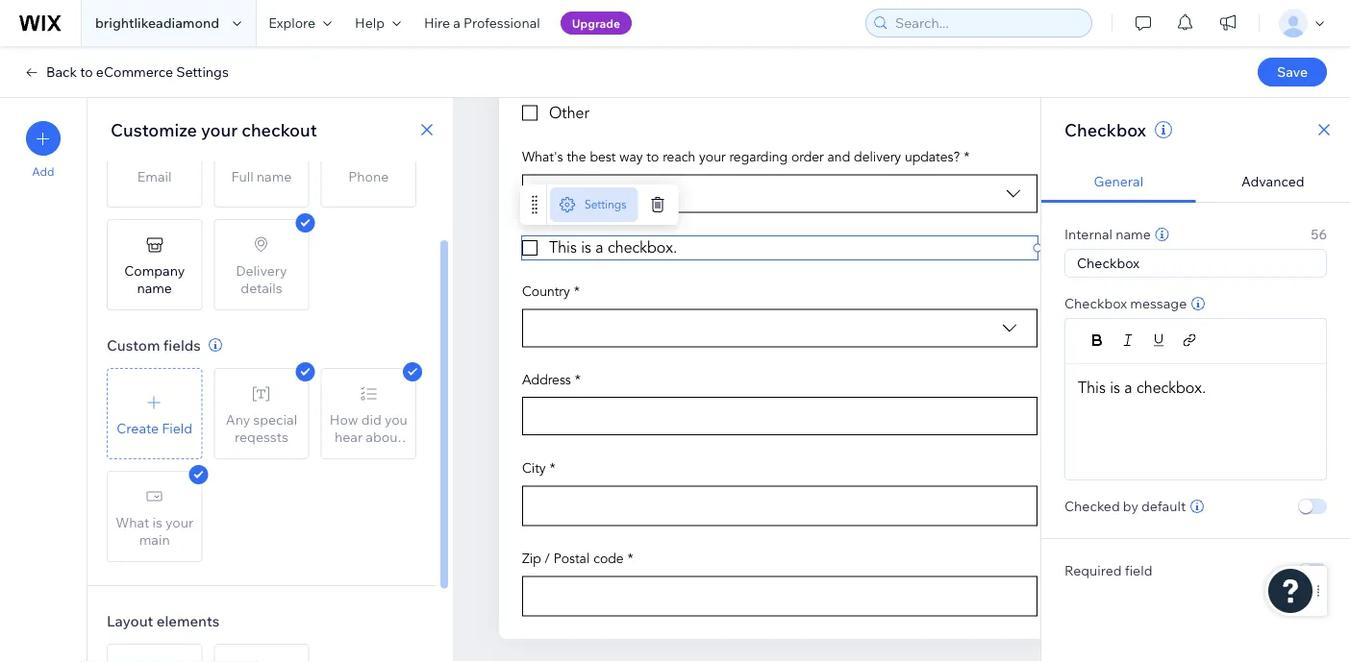 Task type: locate. For each thing, give the bounding box(es) containing it.
checkbox message
[[1064, 295, 1187, 312]]

name for internal name
[[1116, 226, 1151, 243]]

checkbox up general
[[1064, 119, 1146, 140]]

a right hire
[[453, 14, 460, 31]]

1 vertical spatial checkbox
[[1064, 295, 1127, 312]]

back
[[46, 63, 77, 80]]

name inside company name
[[137, 279, 172, 296]]

0 horizontal spatial a
[[453, 14, 460, 31]]

custom
[[107, 336, 160, 354]]

0 vertical spatial checkbox
[[1064, 119, 1146, 140]]

help button
[[343, 0, 412, 46]]

0 horizontal spatial name
[[137, 279, 172, 296]]

upgrade button
[[560, 12, 632, 35]]

a
[[453, 14, 460, 31], [1124, 379, 1132, 398]]

1 horizontal spatial settings
[[585, 198, 626, 212]]

name for company name
[[137, 279, 172, 296]]

layout
[[107, 612, 153, 630]]

0 vertical spatial name
[[1116, 226, 1151, 243]]

settings inside button
[[176, 63, 229, 80]]

to
[[80, 63, 93, 80]]

0 vertical spatial settings
[[176, 63, 229, 80]]

required field
[[1064, 563, 1152, 579]]

1 checkbox from the top
[[1064, 119, 1146, 140]]

0 vertical spatial a
[[453, 14, 460, 31]]

fields
[[163, 336, 201, 354]]

field
[[1125, 563, 1152, 579]]

general button
[[1041, 162, 1196, 203]]

settings inside button
[[585, 198, 626, 212]]

1 vertical spatial a
[[1124, 379, 1132, 398]]

tab list
[[1041, 162, 1350, 203]]

advanced button
[[1196, 162, 1350, 203]]

name right internal
[[1116, 226, 1151, 243]]

is
[[1110, 379, 1120, 398]]

settings
[[176, 63, 229, 80], [585, 198, 626, 212]]

56
[[1311, 226, 1327, 243]]

checkbox left "message"
[[1064, 295, 1127, 312]]

2 checkbox from the top
[[1064, 295, 1127, 312]]

your
[[201, 119, 238, 140]]

customize your checkout
[[111, 119, 317, 140]]

1 vertical spatial name
[[137, 279, 172, 296]]

general
[[1094, 173, 1143, 190]]

advanced
[[1241, 173, 1304, 190]]

explore
[[268, 14, 315, 31]]

create
[[117, 420, 159, 437]]

internal
[[1064, 226, 1113, 243]]

settings button
[[550, 188, 638, 223]]

1 horizontal spatial name
[[1116, 226, 1151, 243]]

name down company
[[137, 279, 172, 296]]

a right "is"
[[1124, 379, 1132, 398]]

checkbox
[[1064, 119, 1146, 140], [1064, 295, 1127, 312]]

0 horizontal spatial settings
[[176, 63, 229, 80]]

add button
[[26, 121, 61, 179]]

create field button
[[107, 368, 202, 460]]

hire a professional
[[424, 14, 540, 31]]

Internal name field
[[1071, 250, 1320, 277]]

ecommerce
[[96, 63, 173, 80]]

1 vertical spatial settings
[[585, 198, 626, 212]]

elements
[[156, 612, 220, 630]]

name
[[1116, 226, 1151, 243], [137, 279, 172, 296]]

internal name
[[1064, 226, 1151, 243]]



Task type: describe. For each thing, give the bounding box(es) containing it.
add
[[32, 164, 54, 179]]

custom fields
[[107, 336, 201, 354]]

checkbox.
[[1137, 379, 1206, 398]]

layout elements
[[107, 612, 220, 630]]

1 horizontal spatial a
[[1124, 379, 1132, 398]]

company name
[[124, 262, 185, 296]]

this
[[1078, 379, 1106, 398]]

customize
[[111, 119, 197, 140]]

checkbox for checkbox message
[[1064, 295, 1127, 312]]

upgrade
[[572, 16, 620, 30]]

hire
[[424, 14, 450, 31]]

checked
[[1064, 498, 1120, 515]]

back to ecommerce settings
[[46, 63, 229, 80]]

company
[[124, 262, 185, 279]]

message
[[1130, 295, 1187, 312]]

this is a checkbox.
[[1078, 379, 1206, 398]]

Search... field
[[889, 10, 1086, 37]]

hire a professional link
[[412, 0, 552, 46]]

field
[[162, 420, 192, 437]]

required
[[1064, 563, 1122, 579]]

tab list containing general
[[1041, 162, 1350, 203]]

professional
[[463, 14, 540, 31]]

help
[[355, 14, 385, 31]]

checkbox for checkbox
[[1064, 119, 1146, 140]]

checkout
[[242, 119, 317, 140]]

default
[[1141, 498, 1186, 515]]

back to ecommerce settings button
[[23, 63, 229, 81]]

by
[[1123, 498, 1138, 515]]

checked by default
[[1064, 498, 1186, 515]]

save
[[1277, 63, 1308, 80]]

brightlikeadiamond
[[95, 14, 219, 31]]

save button
[[1258, 58, 1327, 87]]

create field
[[117, 420, 192, 437]]



Task type: vqa. For each thing, say whether or not it's contained in the screenshot.
Customize your checkout
yes



